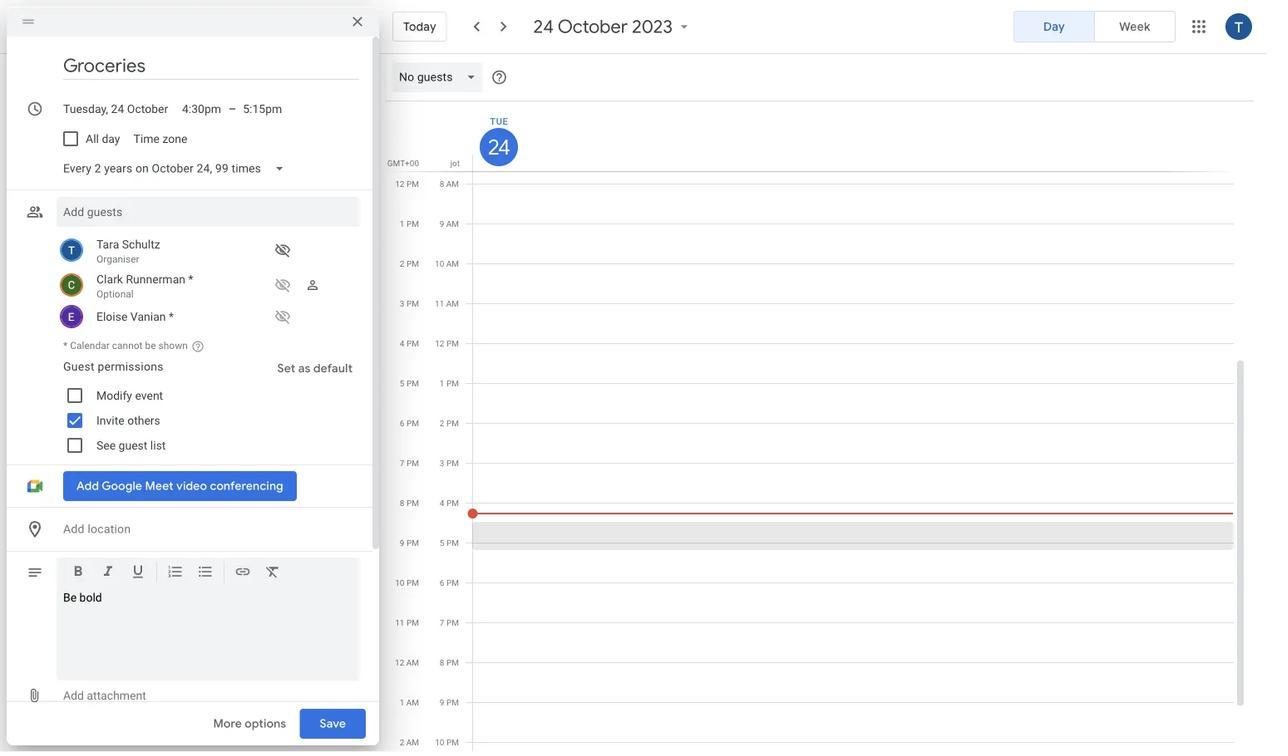 Task type: describe. For each thing, give the bounding box(es) containing it.
0 vertical spatial 3
[[400, 299, 405, 309]]

time zone
[[133, 132, 187, 146]]

location
[[88, 523, 131, 537]]

11 am
[[435, 299, 459, 309]]

guest
[[119, 439, 148, 452]]

event
[[135, 389, 163, 403]]

0 horizontal spatial 4
[[400, 339, 405, 349]]

0 vertical spatial 1
[[400, 219, 405, 229]]

* for eloise vanian *
[[169, 310, 174, 324]]

1 horizontal spatial 10 pm
[[435, 738, 459, 748]]

add location button
[[57, 515, 359, 545]]

0 horizontal spatial 3 pm
[[400, 299, 419, 309]]

show schedule of eloise vanian image
[[270, 304, 296, 330]]

Start time text field
[[182, 99, 222, 119]]

zone
[[162, 132, 187, 146]]

set as default
[[277, 361, 353, 376]]

2023
[[632, 15, 673, 38]]

12 am
[[395, 658, 419, 668]]

1 horizontal spatial 5 pm
[[440, 538, 459, 548]]

* calendar cannot be shown
[[63, 340, 188, 352]]

1 vertical spatial 4
[[440, 498, 445, 508]]

End time text field
[[243, 99, 283, 119]]

vanian
[[130, 310, 166, 324]]

2 vertical spatial 10
[[435, 738, 445, 748]]

0 vertical spatial 10
[[435, 259, 444, 269]]

2 vertical spatial 9
[[440, 698, 445, 708]]

others
[[127, 414, 160, 428]]

2 vertical spatial 1
[[400, 698, 404, 708]]

runnerman
[[126, 272, 185, 286]]

show schedule of clark runnerman image
[[270, 272, 296, 299]]

0 horizontal spatial 8 pm
[[400, 498, 419, 508]]

organiser
[[96, 254, 139, 265]]

be
[[63, 591, 77, 605]]

add for add location
[[63, 523, 85, 537]]

1 vertical spatial 9
[[400, 538, 405, 548]]

be
[[145, 340, 156, 352]]

gmt+00
[[387, 158, 419, 168]]

2 vertical spatial 8
[[440, 658, 445, 668]]

11 for 11 am
[[435, 299, 444, 309]]

1 vertical spatial 8
[[400, 498, 405, 508]]

24 column header
[[472, 101, 1234, 171]]

add attachment
[[63, 689, 146, 703]]

schultz
[[122, 237, 160, 251]]

clark
[[96, 272, 123, 286]]

permissions
[[98, 360, 164, 373]]

add location
[[63, 523, 131, 537]]

insert link image
[[235, 564, 251, 584]]

24 october 2023 button
[[527, 15, 700, 38]]

clark runnerman * optional
[[96, 272, 193, 300]]

modify
[[96, 389, 132, 403]]

week
[[1120, 19, 1151, 34]]

am for 1 am
[[407, 698, 419, 708]]

1 horizontal spatial 24
[[534, 15, 554, 38]]

invite others
[[96, 414, 160, 428]]

invite
[[96, 414, 125, 428]]

1 horizontal spatial 7 pm
[[440, 618, 459, 628]]

cannot
[[112, 340, 143, 352]]

group containing guest permissions
[[57, 354, 359, 458]]

1 vertical spatial 1 pm
[[440, 378, 459, 388]]

set
[[277, 361, 295, 376]]

remove formatting image
[[265, 564, 281, 584]]

optional
[[96, 289, 134, 300]]

shown
[[158, 340, 188, 352]]

am for 11 am
[[446, 299, 459, 309]]

0 vertical spatial 12 pm
[[395, 179, 419, 189]]

all day
[[86, 132, 120, 146]]

am for 10 am
[[446, 259, 459, 269]]

1 vertical spatial 12
[[435, 339, 445, 349]]

0 vertical spatial 9 pm
[[400, 538, 419, 548]]

am for 2 am
[[407, 738, 419, 748]]

am for 8 am
[[446, 179, 459, 189]]

bulleted list image
[[197, 564, 214, 584]]

october
[[558, 15, 628, 38]]

2 vertical spatial 12
[[395, 658, 404, 668]]

1 vertical spatial 6
[[440, 578, 445, 588]]

0 horizontal spatial 5
[[400, 378, 405, 388]]

1 horizontal spatial 3
[[440, 458, 445, 468]]

all
[[86, 132, 99, 146]]

formatting options toolbar
[[57, 558, 359, 593]]

0 horizontal spatial 6
[[400, 418, 405, 428]]

eloise
[[96, 310, 128, 324]]

1 vertical spatial 4 pm
[[440, 498, 459, 508]]

jot
[[451, 158, 460, 168]]

0 vertical spatial 2 pm
[[400, 259, 419, 269]]

Add title text field
[[63, 53, 359, 78]]

guest permissions
[[63, 360, 164, 373]]

1 vertical spatial 2
[[440, 418, 445, 428]]

–
[[229, 102, 236, 116]]

1 vertical spatial 3 pm
[[440, 458, 459, 468]]

1 horizontal spatial 7
[[440, 618, 445, 628]]

24 grid
[[386, 101, 1248, 753]]

11 for 11 pm
[[395, 618, 405, 628]]

see
[[96, 439, 116, 452]]

Description text field
[[63, 591, 353, 675]]



Task type: locate. For each thing, give the bounding box(es) containing it.
calendar
[[70, 340, 110, 352]]

1 vertical spatial 2 pm
[[440, 418, 459, 428]]

6 pm
[[400, 418, 419, 428], [440, 578, 459, 588]]

10 up 11 am
[[435, 259, 444, 269]]

am up '1 am'
[[407, 658, 419, 668]]

to element
[[229, 102, 236, 116]]

tue
[[490, 116, 509, 126]]

None field
[[393, 62, 490, 92], [57, 154, 298, 184], [393, 62, 490, 92], [57, 154, 298, 184]]

day
[[1044, 19, 1066, 34]]

0 horizontal spatial *
[[63, 340, 68, 352]]

0 vertical spatial 7 pm
[[400, 458, 419, 468]]

0 horizontal spatial 6 pm
[[400, 418, 419, 428]]

12 pm
[[395, 179, 419, 189], [435, 339, 459, 349]]

1 horizontal spatial *
[[169, 310, 174, 324]]

1 horizontal spatial 12 pm
[[435, 339, 459, 349]]

2
[[400, 259, 405, 269], [440, 418, 445, 428], [400, 738, 404, 748]]

1 vertical spatial 3
[[440, 458, 445, 468]]

option group containing day
[[1014, 11, 1176, 42]]

am down '1 am'
[[407, 738, 419, 748]]

default
[[313, 361, 353, 376]]

2 pm
[[400, 259, 419, 269], [440, 418, 459, 428]]

0 horizontal spatial 1 pm
[[400, 219, 419, 229]]

3
[[400, 299, 405, 309], [440, 458, 445, 468]]

9 pm
[[400, 538, 419, 548], [440, 698, 459, 708]]

7 pm
[[400, 458, 419, 468], [440, 618, 459, 628]]

0 vertical spatial 6 pm
[[400, 418, 419, 428]]

9 pm right '1 am'
[[440, 698, 459, 708]]

9 am
[[440, 219, 459, 229]]

am down the 9 am
[[446, 259, 459, 269]]

7
[[400, 458, 405, 468], [440, 618, 445, 628]]

1 horizontal spatial 9 pm
[[440, 698, 459, 708]]

24 down tue
[[488, 134, 508, 160]]

1 vertical spatial 5 pm
[[440, 538, 459, 548]]

numbered list image
[[167, 564, 184, 584]]

12 pm down 11 am
[[435, 339, 459, 349]]

am for 12 am
[[407, 658, 419, 668]]

day
[[102, 132, 120, 146]]

1
[[400, 219, 405, 229], [440, 378, 445, 388], [400, 698, 404, 708]]

1 vertical spatial 24
[[488, 134, 508, 160]]

1 horizontal spatial 6
[[440, 578, 445, 588]]

see guest list
[[96, 439, 166, 452]]

be bold
[[63, 591, 102, 605]]

0 vertical spatial add
[[63, 523, 85, 537]]

bold image
[[70, 564, 87, 584]]

0 vertical spatial 6
[[400, 418, 405, 428]]

5 pm
[[400, 378, 419, 388], [440, 538, 459, 548]]

0 vertical spatial 10 pm
[[395, 578, 419, 588]]

1 left the 9 am
[[400, 219, 405, 229]]

option group
[[1014, 11, 1176, 42]]

guests invited to this event. tree
[[57, 234, 359, 330]]

1 vertical spatial 10 pm
[[435, 738, 459, 748]]

0 vertical spatial 3 pm
[[400, 299, 419, 309]]

1 vertical spatial 5
[[440, 538, 445, 548]]

today
[[403, 19, 436, 34]]

set as default button
[[271, 354, 359, 383]]

attachment
[[87, 689, 146, 703]]

24
[[534, 15, 554, 38], [488, 134, 508, 160]]

2 horizontal spatial *
[[188, 272, 193, 286]]

* inside clark runnerman * optional
[[188, 272, 193, 286]]

0 horizontal spatial 7 pm
[[400, 458, 419, 468]]

1 horizontal spatial 11
[[435, 299, 444, 309]]

10 pm
[[395, 578, 419, 588], [435, 738, 459, 748]]

1 vertical spatial 8 pm
[[440, 658, 459, 668]]

2 add from the top
[[63, 689, 84, 703]]

2 vertical spatial *
[[63, 340, 68, 352]]

1 vertical spatial 7
[[440, 618, 445, 628]]

3 pm
[[400, 299, 419, 309], [440, 458, 459, 468]]

0 horizontal spatial 3
[[400, 299, 405, 309]]

1 add from the top
[[63, 523, 85, 537]]

add inside add location dropdown button
[[63, 523, 85, 537]]

tara schultz, organiser tree item
[[57, 234, 359, 269]]

Day radio
[[1014, 11, 1095, 42]]

2 am
[[400, 738, 419, 748]]

add left attachment
[[63, 689, 84, 703]]

0 vertical spatial 12
[[395, 179, 405, 189]]

add
[[63, 523, 85, 537], [63, 689, 84, 703]]

* right vanian
[[169, 310, 174, 324]]

am for 9 am
[[446, 219, 459, 229]]

0 vertical spatial 8
[[440, 179, 444, 189]]

1 vertical spatial 10
[[395, 578, 405, 588]]

*
[[188, 272, 193, 286], [169, 310, 174, 324], [63, 340, 68, 352]]

11 up 12 am in the bottom of the page
[[395, 618, 405, 628]]

list
[[150, 439, 166, 452]]

1 horizontal spatial 6 pm
[[440, 578, 459, 588]]

11
[[435, 299, 444, 309], [395, 618, 405, 628]]

tara
[[96, 237, 119, 251]]

5
[[400, 378, 405, 388], [440, 538, 445, 548]]

add inside add attachment button
[[63, 689, 84, 703]]

add for add attachment
[[63, 689, 84, 703]]

am
[[446, 179, 459, 189], [446, 219, 459, 229], [446, 259, 459, 269], [446, 299, 459, 309], [407, 658, 419, 668], [407, 698, 419, 708], [407, 738, 419, 748]]

4 pm
[[400, 339, 419, 349], [440, 498, 459, 508]]

0 horizontal spatial 9 pm
[[400, 538, 419, 548]]

0 vertical spatial 4 pm
[[400, 339, 419, 349]]

time
[[133, 132, 160, 146]]

0 vertical spatial 5 pm
[[400, 378, 419, 388]]

24 inside tue 24
[[488, 134, 508, 160]]

am down 8 am
[[446, 219, 459, 229]]

1 vertical spatial 1
[[440, 378, 445, 388]]

1 pm
[[400, 219, 419, 229], [440, 378, 459, 388]]

1 down 11 am
[[440, 378, 445, 388]]

12
[[395, 179, 405, 189], [435, 339, 445, 349], [395, 658, 404, 668]]

8
[[440, 179, 444, 189], [400, 498, 405, 508], [440, 658, 445, 668]]

0 horizontal spatial 5 pm
[[400, 378, 419, 388]]

1 horizontal spatial 1 pm
[[440, 378, 459, 388]]

0 horizontal spatial 12 pm
[[395, 179, 419, 189]]

12 down gmt+00
[[395, 179, 405, 189]]

today button
[[393, 7, 447, 47]]

tue 24
[[488, 116, 509, 160]]

1 horizontal spatial 4 pm
[[440, 498, 459, 508]]

9 pm up 11 pm
[[400, 538, 419, 548]]

italic image
[[100, 564, 116, 584]]

eloise vanian *
[[96, 310, 174, 324]]

0 horizontal spatial 4 pm
[[400, 339, 419, 349]]

0 horizontal spatial 10 pm
[[395, 578, 419, 588]]

9 up 10 am
[[440, 219, 444, 229]]

10 right the 2 am
[[435, 738, 445, 748]]

1 vertical spatial *
[[169, 310, 174, 324]]

bold
[[80, 591, 102, 605]]

1 horizontal spatial 5
[[440, 538, 445, 548]]

1 am
[[400, 698, 419, 708]]

Week radio
[[1095, 11, 1176, 42]]

0 vertical spatial 11
[[435, 299, 444, 309]]

0 vertical spatial *
[[188, 272, 193, 286]]

0 vertical spatial 7
[[400, 458, 405, 468]]

clark runnerman, optional tree item
[[57, 269, 359, 304]]

add left location
[[63, 523, 85, 537]]

1 vertical spatial 7 pm
[[440, 618, 459, 628]]

24 left october
[[534, 15, 554, 38]]

9 up 11 pm
[[400, 538, 405, 548]]

1 horizontal spatial 4
[[440, 498, 445, 508]]

1 pm left the 9 am
[[400, 219, 419, 229]]

1 vertical spatial 9 pm
[[440, 698, 459, 708]]

group
[[57, 354, 359, 458]]

guest
[[63, 360, 95, 373]]

1 horizontal spatial 2 pm
[[440, 418, 459, 428]]

modify event
[[96, 389, 163, 403]]

24 october 2023
[[534, 15, 673, 38]]

Guests text field
[[63, 197, 353, 227]]

0 horizontal spatial 7
[[400, 458, 405, 468]]

8 am
[[440, 179, 459, 189]]

0 vertical spatial 8 pm
[[400, 498, 419, 508]]

1 vertical spatial 11
[[395, 618, 405, 628]]

1 vertical spatial 6 pm
[[440, 578, 459, 588]]

0 horizontal spatial 2 pm
[[400, 259, 419, 269]]

11 down 10 am
[[435, 299, 444, 309]]

1 down 12 am in the bottom of the page
[[400, 698, 404, 708]]

10 up 11 pm
[[395, 578, 405, 588]]

* inside eloise vanian tree item
[[169, 310, 174, 324]]

11 pm
[[395, 618, 419, 628]]

0 vertical spatial 2
[[400, 259, 405, 269]]

1 horizontal spatial 3 pm
[[440, 458, 459, 468]]

add attachment button
[[57, 681, 153, 711]]

Start date text field
[[63, 99, 169, 119]]

time zone button
[[127, 124, 194, 154]]

am up the 2 am
[[407, 698, 419, 708]]

6
[[400, 418, 405, 428], [440, 578, 445, 588]]

9 right '1 am'
[[440, 698, 445, 708]]

12 pm down gmt+00
[[395, 179, 419, 189]]

4
[[400, 339, 405, 349], [440, 498, 445, 508]]

as
[[298, 361, 310, 376]]

10 am
[[435, 259, 459, 269]]

* left calendar
[[63, 340, 68, 352]]

0 horizontal spatial 11
[[395, 618, 405, 628]]

9
[[440, 219, 444, 229], [400, 538, 405, 548], [440, 698, 445, 708]]

am down jot
[[446, 179, 459, 189]]

* for clark runnerman * optional
[[188, 272, 193, 286]]

1 pm down 11 am
[[440, 378, 459, 388]]

10 pm up 11 pm
[[395, 578, 419, 588]]

am down 10 am
[[446, 299, 459, 309]]

0 horizontal spatial 24
[[488, 134, 508, 160]]

1 horizontal spatial 8 pm
[[440, 658, 459, 668]]

* down the tara schultz, organiser tree item on the top left of the page
[[188, 272, 193, 286]]

0 vertical spatial 1 pm
[[400, 219, 419, 229]]

0 vertical spatial 24
[[534, 15, 554, 38]]

tuesday, 24 october, today element
[[480, 128, 518, 166]]

10 pm right the 2 am
[[435, 738, 459, 748]]

pm
[[407, 179, 419, 189], [407, 219, 419, 229], [407, 259, 419, 269], [407, 299, 419, 309], [407, 339, 419, 349], [447, 339, 459, 349], [407, 378, 419, 388], [447, 378, 459, 388], [407, 418, 419, 428], [447, 418, 459, 428], [407, 458, 419, 468], [447, 458, 459, 468], [407, 498, 419, 508], [447, 498, 459, 508], [407, 538, 419, 548], [447, 538, 459, 548], [407, 578, 419, 588], [447, 578, 459, 588], [407, 618, 419, 628], [447, 618, 459, 628], [447, 658, 459, 668], [447, 698, 459, 708], [447, 738, 459, 748]]

underline image
[[130, 564, 146, 584]]

1 vertical spatial 12 pm
[[435, 339, 459, 349]]

8 pm
[[400, 498, 419, 508], [440, 658, 459, 668]]

0 vertical spatial 5
[[400, 378, 405, 388]]

tara schultz organiser
[[96, 237, 160, 265]]

12 down 11 am
[[435, 339, 445, 349]]

eloise vanian tree item
[[57, 304, 359, 330]]

0 vertical spatial 9
[[440, 219, 444, 229]]

2 vertical spatial 2
[[400, 738, 404, 748]]

12 down 11 pm
[[395, 658, 404, 668]]

0 vertical spatial 4
[[400, 339, 405, 349]]

1 vertical spatial add
[[63, 689, 84, 703]]

10
[[435, 259, 444, 269], [395, 578, 405, 588], [435, 738, 445, 748]]



Task type: vqa. For each thing, say whether or not it's contained in the screenshot.
new moon 1:27am
no



